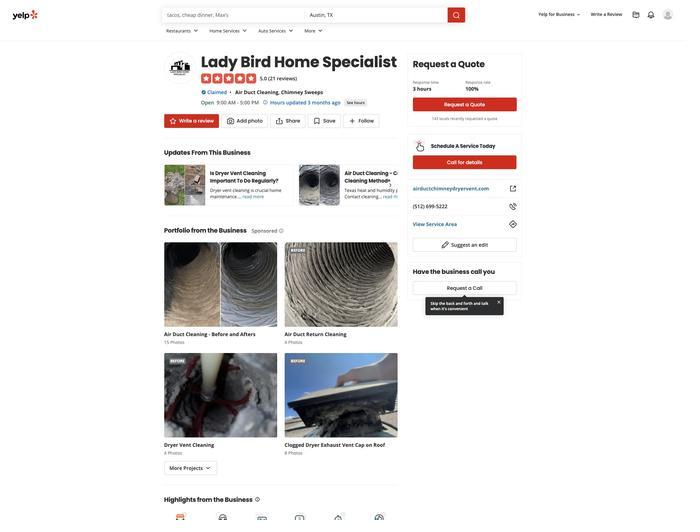 Task type: describe. For each thing, give the bounding box(es) containing it.
read more for do
[[243, 194, 264, 200]]

and right back
[[456, 301, 463, 306]]

yelp for business button
[[536, 9, 584, 20]]

air duct return cleaning 4 photos
[[285, 331, 347, 346]]

suggest
[[452, 242, 470, 249]]

restaurants link
[[161, 23, 205, 41]]

699-
[[426, 203, 436, 210]]

24 directions v2 image
[[509, 221, 517, 228]]

portfolio from the business
[[164, 226, 247, 235]]

response time 3 hours
[[413, 80, 439, 92]]

details
[[466, 159, 483, 166]]

add photo
[[237, 117, 263, 125]]

and inside air duct cleaning - before and afters 15 photos
[[230, 331, 239, 338]]

view
[[413, 221, 425, 228]]

time
[[431, 80, 439, 85]]

rate
[[484, 80, 491, 85]]

air duct cleaning , chimney sweeps
[[235, 89, 323, 96]]

share
[[286, 117, 300, 125]]

dryer vent cleaning is crucial home maintenance.…
[[210, 187, 282, 200]]

cleaning up texas
[[345, 177, 368, 185]]

home services link
[[205, 23, 254, 41]]

and left the talk
[[474, 301, 481, 306]]

duct for air duct return cleaning 4 photos
[[293, 331, 305, 338]]

24 camera v2 image
[[227, 117, 234, 125]]

vent
[[223, 187, 232, 193]]

business logo image
[[164, 52, 196, 84]]

call
[[471, 268, 482, 276]]

more for more projects
[[169, 465, 182, 472]]

143 locals recently requested a quote
[[432, 116, 498, 121]]

cleaning
[[233, 187, 250, 193]]

call for details
[[447, 159, 483, 166]]

maintenance.…
[[210, 194, 241, 200]]

texas heat and humidity prevails. contact cleaning…
[[345, 187, 413, 200]]

you
[[483, 268, 495, 276]]

search image
[[453, 11, 460, 19]]

updates from this business element
[[154, 138, 428, 206]]

a inside "element"
[[604, 11, 606, 17]]

response for 3
[[413, 80, 430, 85]]

a inside "button"
[[466, 101, 469, 108]]

view service area link
[[413, 221, 457, 228]]

open 9:00 am - 5:00 pm
[[201, 99, 259, 106]]

yelp for business
[[539, 11, 575, 17]]

15
[[164, 340, 169, 346]]

3 for months
[[308, 99, 311, 106]]

write for write a review
[[179, 117, 192, 125]]

forth
[[464, 301, 473, 306]]

regularly?
[[252, 177, 279, 185]]

exhaust
[[321, 442, 341, 449]]

(512) 699-5222
[[413, 203, 448, 210]]

write a review
[[591, 11, 623, 17]]

business
[[442, 268, 470, 276]]

updates
[[164, 148, 190, 157]]

air for air duct cleaning - contact cleaning methods
[[345, 170, 352, 177]]

more link
[[300, 23, 329, 41]]

photos inside air duct cleaning - before and afters 15 photos
[[170, 340, 185, 346]]

- for contact
[[390, 170, 392, 177]]

auto
[[259, 28, 268, 34]]

0 vertical spatial request a quote
[[413, 58, 485, 70]]

air duct cleaning - before and afters 15 photos
[[164, 331, 256, 346]]

area
[[446, 221, 457, 228]]

portfolio from the business element
[[154, 216, 402, 475]]

cap
[[355, 442, 365, 449]]

4 inside air duct return cleaning 4 photos
[[285, 340, 287, 346]]

specialist
[[323, 52, 397, 73]]

it's
[[442, 306, 447, 312]]

from
[[192, 148, 208, 157]]

request a call button
[[413, 281, 517, 295]]

write a review
[[179, 117, 214, 125]]

business for updates from this business
[[223, 148, 251, 157]]

is dryer vent cleaning important to do regularly? image
[[164, 165, 205, 206]]

call inside call for details button
[[447, 159, 457, 166]]

16 info v2 image inside info alert
[[263, 100, 268, 105]]

sponsored
[[252, 228, 277, 234]]

schedule
[[431, 143, 455, 150]]

business for portfolio from the business
[[219, 226, 247, 235]]

write for write a review
[[591, 11, 603, 17]]

read more for methods
[[383, 194, 405, 200]]

24 external link v2 image
[[509, 185, 517, 192]]

follow
[[359, 117, 374, 125]]

the inside skip the back and forth and talk when it's convenient
[[440, 301, 446, 306]]

9:00
[[217, 99, 227, 106]]

add
[[237, 117, 247, 125]]

16 chevron down v2 image
[[576, 12, 581, 17]]

request a call
[[447, 285, 483, 292]]

auto services
[[259, 28, 286, 34]]

portfolio
[[164, 226, 190, 235]]

talk
[[482, 301, 489, 306]]

certified_professionals image
[[255, 512, 267, 521]]

24 pencil v2 image
[[442, 241, 449, 249]]

roof
[[374, 442, 385, 449]]

crucial
[[255, 187, 269, 193]]

requested
[[466, 116, 483, 121]]

cleaning up hours
[[257, 89, 279, 96]]

heat
[[358, 187, 367, 193]]

dryer inside the dryer vent cleaning 4 photos
[[164, 442, 178, 449]]

air duct cleaning - contact cleaning methods
[[345, 170, 414, 185]]

texas
[[345, 187, 356, 193]]

Near text field
[[310, 12, 443, 18]]

view service area
[[413, 221, 457, 228]]

dryer vent cleaning 4 photos
[[164, 442, 214, 456]]

notifications image
[[648, 11, 655, 19]]

more projects
[[169, 465, 203, 472]]

results_guaranteed image
[[374, 512, 387, 521]]

24 phone v2 image
[[509, 203, 517, 210]]

24 star v2 image
[[169, 117, 177, 125]]

photos inside the dryer vent cleaning 4 photos
[[168, 450, 182, 456]]

do
[[244, 177, 251, 185]]

on_time_guaranteed image
[[334, 512, 347, 521]]

projects
[[184, 465, 203, 472]]

before for clogged
[[291, 359, 305, 364]]

16 claim filled v2 image
[[201, 90, 206, 95]]

when
[[431, 306, 441, 312]]

air for air duct cleaning - before and afters 15 photos
[[164, 331, 171, 338]]

quote inside "button"
[[470, 101, 486, 108]]

business for highlights from the business
[[225, 496, 253, 505]]

claimed
[[207, 89, 227, 96]]

return
[[306, 331, 324, 338]]

months
[[312, 99, 331, 106]]

4 inside the dryer vent cleaning 4 photos
[[164, 450, 167, 456]]



Task type: locate. For each thing, give the bounding box(es) containing it.
bird
[[241, 52, 271, 73]]

ago
[[332, 99, 341, 106]]

back
[[447, 301, 455, 306]]

2 vertical spatial request
[[447, 285, 467, 292]]

clogged
[[285, 442, 304, 449]]

response inside response rate 100%
[[466, 80, 483, 85]]

1 vertical spatial from
[[197, 496, 212, 505]]

1 vertical spatial hours
[[354, 100, 365, 105]]

0 vertical spatial -
[[237, 99, 239, 106]]

air inside air duct cleaning - before and afters 15 photos
[[164, 331, 171, 338]]

request up recently
[[445, 101, 465, 108]]

request a quote up 143 locals recently requested a quote
[[445, 101, 486, 108]]

24 add v2 image
[[349, 117, 356, 125]]

2 response from the left
[[466, 80, 483, 85]]

1 services from the left
[[223, 28, 240, 34]]

0 vertical spatial request
[[413, 58, 449, 70]]

locals
[[440, 116, 450, 121]]

1 vertical spatial 3
[[308, 99, 311, 106]]

hours down "time"
[[417, 85, 432, 92]]

0 vertical spatial write
[[591, 11, 603, 17]]

more for do
[[253, 194, 264, 200]]

request for request a call button
[[447, 285, 467, 292]]

call
[[447, 159, 457, 166], [473, 285, 483, 292]]

for for yelp
[[549, 11, 555, 17]]

1 horizontal spatial vent
[[230, 170, 242, 177]]

quote up requested at the right top of the page
[[470, 101, 486, 108]]

24 chevron down v2 image for home services
[[241, 27, 249, 35]]

from for portfolio
[[191, 226, 206, 235]]

- right am
[[237, 99, 239, 106]]

24 chevron down v2 image for auto services
[[287, 27, 295, 35]]

and inside texas heat and humidity prevails. contact cleaning…
[[368, 187, 376, 193]]

1 horizontal spatial none field
[[310, 12, 443, 18]]

- for 5:00
[[237, 99, 239, 106]]

air for air duct cleaning , chimney sweeps
[[235, 89, 243, 96]]

5222
[[436, 203, 448, 210]]

24 chevron down v2 image inside more projects button
[[204, 465, 212, 472]]

services right auto in the top left of the page
[[269, 28, 286, 34]]

duct inside air duct return cleaning 4 photos
[[293, 331, 305, 338]]

and
[[368, 187, 376, 193], [456, 301, 463, 306], [474, 301, 481, 306], [230, 331, 239, 338]]

read more down the is
[[243, 194, 264, 200]]

quote up response rate 100%
[[458, 58, 485, 70]]

dryer up more projects
[[164, 442, 178, 449]]

2 services from the left
[[269, 28, 286, 34]]

1 horizontal spatial for
[[549, 11, 555, 17]]

1 horizontal spatial services
[[269, 28, 286, 34]]

24 chevron down v2 image inside more link
[[317, 27, 324, 35]]

response left "time"
[[413, 80, 430, 85]]

0 horizontal spatial contact
[[345, 194, 360, 200]]

and up cleaning…
[[368, 187, 376, 193]]

before for dryer
[[170, 359, 185, 364]]

1 vertical spatial for
[[458, 159, 465, 166]]

0 vertical spatial hours
[[417, 85, 432, 92]]

1 vertical spatial request
[[445, 101, 465, 108]]

sweeps
[[305, 89, 323, 96]]

a inside button
[[469, 285, 472, 292]]

home down find text field
[[210, 28, 222, 34]]

1 vertical spatial call
[[473, 285, 483, 292]]

0 horizontal spatial 16 info v2 image
[[263, 100, 268, 105]]

request a quote inside "button"
[[445, 101, 486, 108]]

contact up the prevails.
[[393, 170, 414, 177]]

today
[[480, 143, 496, 150]]

save
[[323, 117, 336, 125]]

air up texas
[[345, 170, 352, 177]]

(512)
[[413, 203, 425, 210]]

1 read more from the left
[[243, 194, 264, 200]]

vent up more projects
[[180, 442, 191, 449]]

home
[[210, 28, 222, 34], [274, 52, 319, 73]]

air for air duct return cleaning 4 photos
[[285, 331, 292, 338]]

2 vertical spatial -
[[209, 331, 210, 338]]

0 vertical spatial contact
[[393, 170, 414, 177]]

services down find text field
[[223, 28, 240, 34]]

add photo link
[[221, 114, 268, 128]]

lady
[[201, 52, 238, 73]]

for right yelp at the top
[[549, 11, 555, 17]]

free_estimates image
[[295, 512, 307, 521]]

1 horizontal spatial write
[[591, 11, 603, 17]]

is
[[251, 187, 254, 193]]

write inside write a review link
[[591, 11, 603, 17]]

1 horizontal spatial -
[[237, 99, 239, 106]]

0 vertical spatial 4
[[285, 340, 287, 346]]

on
[[366, 442, 372, 449]]

air up 15 at the bottom of the page
[[164, 331, 171, 338]]

0 vertical spatial more
[[305, 28, 316, 34]]

0 horizontal spatial services
[[223, 28, 240, 34]]

more down the prevails.
[[394, 194, 405, 200]]

None field
[[167, 12, 300, 18], [310, 12, 443, 18]]

0 horizontal spatial response
[[413, 80, 430, 85]]

and left afters
[[230, 331, 239, 338]]

auto services link
[[254, 23, 300, 41]]

cleaning inside the is dryer vent cleaning important to do regularly?
[[243, 170, 266, 177]]

user actions element
[[534, 8, 683, 46]]

vent left cap
[[342, 442, 354, 449]]

from right portfolio
[[191, 226, 206, 235]]

(21 reviews) link
[[268, 75, 297, 82]]

2 horizontal spatial vent
[[342, 442, 354, 449]]

1 vertical spatial 16 info v2 image
[[279, 229, 284, 234]]

5 star rating image
[[201, 74, 256, 84]]

airductchimneydryervent.com link
[[413, 185, 489, 192]]

home inside "business categories" element
[[210, 28, 222, 34]]

air left return
[[285, 331, 292, 338]]

1 horizontal spatial 16 info v2 image
[[279, 229, 284, 234]]

business inside button
[[556, 11, 575, 17]]

16 info v2 image
[[263, 100, 268, 105], [279, 229, 284, 234]]

see
[[347, 100, 353, 105]]

dryer right the clogged
[[306, 442, 320, 449]]

write inside write a review link
[[179, 117, 192, 125]]

dryer inside the is dryer vent cleaning important to do regularly?
[[215, 170, 229, 177]]

0 horizontal spatial 4
[[164, 450, 167, 456]]

request up "time"
[[413, 58, 449, 70]]

services for home services
[[223, 28, 240, 34]]

write a review link
[[589, 9, 625, 20]]

0 vertical spatial call
[[447, 159, 457, 166]]

vent up to
[[230, 170, 242, 177]]

service left area on the top
[[427, 221, 444, 228]]

0 horizontal spatial 3
[[308, 99, 311, 106]]

hours updated 3 months ago
[[270, 99, 341, 106]]

more inside more projects button
[[169, 465, 182, 472]]

schedule a service today
[[431, 143, 496, 150]]

1 horizontal spatial read
[[383, 194, 393, 200]]

duct for air duct cleaning - before and afters 15 photos
[[173, 331, 184, 338]]

contact down texas
[[345, 194, 360, 200]]

lady bird home specialist
[[201, 52, 397, 73]]

1 read from the left
[[243, 194, 252, 200]]

dryer left vent
[[210, 187, 222, 193]]

Find text field
[[167, 12, 300, 18]]

- inside air duct cleaning - before and afters 15 photos
[[209, 331, 210, 338]]

methods
[[369, 177, 391, 185]]

1 horizontal spatial hours
[[417, 85, 432, 92]]

4
[[285, 340, 287, 346], [164, 450, 167, 456]]

before for air
[[291, 248, 305, 253]]

5:00
[[240, 99, 250, 106]]

follow button
[[343, 114, 379, 128]]

response
[[413, 80, 430, 85], [466, 80, 483, 85]]

24 chevron down v2 image
[[192, 27, 200, 35], [241, 27, 249, 35], [287, 27, 295, 35], [317, 27, 324, 35], [204, 465, 212, 472]]

1 more from the left
[[253, 194, 264, 200]]

review
[[198, 117, 214, 125]]

from inside the portfolio from the business element
[[191, 226, 206, 235]]

save button
[[308, 114, 341, 128]]

more down crucial
[[253, 194, 264, 200]]

cleaning up do
[[243, 170, 266, 177]]

convenient
[[448, 306, 468, 312]]

from for highlights
[[197, 496, 212, 505]]

vent inside the dryer vent cleaning 4 photos
[[180, 442, 191, 449]]

open
[[201, 99, 214, 106]]

2 read more from the left
[[383, 194, 405, 200]]

response for 100%
[[466, 80, 483, 85]]

1 horizontal spatial 3
[[413, 85, 416, 92]]

call down "call"
[[473, 285, 483, 292]]

pm
[[251, 99, 259, 106]]

read more down humidity
[[383, 194, 405, 200]]

none field near
[[310, 12, 443, 18]]

24 chevron down v2 image for restaurants
[[192, 27, 200, 35]]

dryer inside clogged dryer exhaust vent cap on roof 8 photos
[[306, 442, 320, 449]]

business
[[556, 11, 575, 17], [223, 148, 251, 157], [219, 226, 247, 235], [225, 496, 253, 505]]

services for auto services
[[269, 28, 286, 34]]

1 horizontal spatial response
[[466, 80, 483, 85]]

response inside response time 3 hours
[[413, 80, 430, 85]]

response up 100%
[[466, 80, 483, 85]]

read down humidity
[[383, 194, 393, 200]]

0 horizontal spatial for
[[458, 159, 465, 166]]

cleaning inside air duct return cleaning 4 photos
[[325, 331, 347, 338]]

1 horizontal spatial read more
[[383, 194, 405, 200]]

1 horizontal spatial more
[[305, 28, 316, 34]]

dryer inside dryer vent cleaning is crucial home maintenance.…
[[210, 187, 222, 193]]

24 share v2 image
[[276, 117, 283, 125]]

air
[[235, 89, 243, 96], [345, 170, 352, 177], [164, 331, 171, 338], [285, 331, 292, 338]]

cleaning up methods
[[366, 170, 389, 177]]

home services
[[210, 28, 240, 34]]

0 horizontal spatial none field
[[167, 12, 300, 18]]

write left review
[[591, 11, 603, 17]]

response rate 100%
[[466, 80, 491, 92]]

more for methods
[[394, 194, 405, 200]]

1 horizontal spatial more
[[394, 194, 405, 200]]

before
[[291, 248, 305, 253], [170, 359, 185, 364], [291, 359, 305, 364]]

hours right the 'see'
[[354, 100, 365, 105]]

0 horizontal spatial -
[[209, 331, 210, 338]]

0 horizontal spatial call
[[447, 159, 457, 166]]

2 none field from the left
[[310, 12, 443, 18]]

home up reviews)
[[274, 52, 319, 73]]

0 vertical spatial 16 info v2 image
[[263, 100, 268, 105]]

clogged dryer exhaust vent cap on roof 8 photos
[[285, 442, 385, 456]]

more
[[305, 28, 316, 34], [169, 465, 182, 472]]

1 horizontal spatial home
[[274, 52, 319, 73]]

1 vertical spatial service
[[427, 221, 444, 228]]

chimney sweeps link
[[281, 89, 323, 96]]

call inside request a call button
[[473, 285, 483, 292]]

projects image
[[633, 11, 640, 19]]

0 vertical spatial home
[[210, 28, 222, 34]]

have
[[413, 268, 429, 276]]

business categories element
[[161, 23, 674, 41]]

duct for air duct cleaning , chimney sweeps
[[244, 89, 256, 96]]

1 vertical spatial quote
[[470, 101, 486, 108]]

1 response from the left
[[413, 80, 430, 85]]

- for before
[[209, 331, 210, 338]]

more inside more link
[[305, 28, 316, 34]]

read more
[[243, 194, 264, 200], [383, 194, 405, 200]]

hours
[[417, 85, 432, 92], [354, 100, 365, 105]]

0 vertical spatial service
[[460, 143, 479, 150]]

photos
[[170, 340, 185, 346], [288, 340, 303, 346], [168, 450, 182, 456], [288, 450, 303, 456]]

- up next icon
[[390, 170, 392, 177]]

info alert
[[263, 99, 341, 106]]

hours
[[270, 99, 285, 106]]

none field find
[[167, 12, 300, 18]]

0 vertical spatial 3
[[413, 85, 416, 92]]

write
[[591, 11, 603, 17], [179, 117, 192, 125]]

photos inside clogged dryer exhaust vent cap on roof 8 photos
[[288, 450, 303, 456]]

cleaning up projects
[[193, 442, 214, 449]]

0 horizontal spatial read
[[243, 194, 252, 200]]

16 info v2 image right pm
[[263, 100, 268, 105]]

service right a
[[460, 143, 479, 150]]

3 inside info alert
[[308, 99, 311, 106]]

24 chevron down v2 image inside "home services" link
[[241, 27, 249, 35]]

read down the is
[[243, 194, 252, 200]]

restaurants
[[166, 28, 191, 34]]

read
[[243, 194, 252, 200], [383, 194, 393, 200]]

women_owned_operated image
[[215, 512, 228, 521]]

0 horizontal spatial more
[[169, 465, 182, 472]]

16 info v2 image inside the portfolio from the business element
[[279, 229, 284, 234]]

to
[[237, 177, 243, 185]]

1 vertical spatial write
[[179, 117, 192, 125]]

1 horizontal spatial service
[[460, 143, 479, 150]]

request a quote up "time"
[[413, 58, 485, 70]]

duct for air duct cleaning - contact cleaning methods
[[353, 170, 365, 177]]

read for do
[[243, 194, 252, 200]]

air duct cleaning link
[[235, 89, 279, 96]]

24 chevron down v2 image for more
[[317, 27, 324, 35]]

0 horizontal spatial write
[[179, 117, 192, 125]]

3 for hours
[[413, 85, 416, 92]]

read for methods
[[383, 194, 393, 200]]

air inside air duct return cleaning 4 photos
[[285, 331, 292, 338]]

from right highlights
[[197, 496, 212, 505]]

vent inside the is dryer vent cleaning important to do regularly?
[[230, 170, 242, 177]]

close image
[[497, 299, 502, 305]]

chimney
[[281, 89, 303, 96]]

2 read from the left
[[383, 194, 393, 200]]

2 more from the left
[[394, 194, 405, 200]]

call for details button
[[413, 156, 517, 169]]

more
[[253, 194, 264, 200], [394, 194, 405, 200]]

cleaning left before
[[186, 331, 207, 338]]

info icon image
[[255, 497, 260, 502], [255, 497, 260, 502]]

contact inside texas heat and humidity prevails. contact cleaning…
[[345, 194, 360, 200]]

0 horizontal spatial read more
[[243, 194, 264, 200]]

hours inside response time 3 hours
[[417, 85, 432, 92]]

air duct cleaning - contact cleaning methods image
[[299, 165, 340, 206]]

previous image
[[168, 182, 175, 189]]

skip the back and forth and talk when it's convenient
[[431, 301, 489, 312]]

1 vertical spatial -
[[390, 170, 392, 177]]

0 horizontal spatial more
[[253, 194, 264, 200]]

1 vertical spatial 4
[[164, 450, 167, 456]]

request a quote button
[[413, 98, 517, 111]]

for for call
[[458, 159, 465, 166]]

1 vertical spatial request a quote
[[445, 101, 486, 108]]

1 none field from the left
[[167, 12, 300, 18]]

home
[[270, 187, 282, 193]]

bjord u. image
[[663, 8, 674, 20]]

dryer up important
[[215, 170, 229, 177]]

cleaning right return
[[325, 331, 347, 338]]

highlights
[[164, 496, 196, 505]]

request down business
[[447, 285, 467, 292]]

duct inside air duct cleaning - before and afters 15 photos
[[173, 331, 184, 338]]

contact inside air duct cleaning - contact cleaning methods
[[393, 170, 414, 177]]

1 horizontal spatial call
[[473, 285, 483, 292]]

review
[[608, 11, 623, 17]]

photos inside air duct return cleaning 4 photos
[[288, 340, 303, 346]]

duct
[[244, 89, 256, 96], [353, 170, 365, 177], [173, 331, 184, 338], [293, 331, 305, 338]]

5.0 (21 reviews)
[[260, 75, 297, 82]]

1 horizontal spatial 4
[[285, 340, 287, 346]]

2 horizontal spatial -
[[390, 170, 392, 177]]

more for more
[[305, 28, 316, 34]]

1 vertical spatial home
[[274, 52, 319, 73]]

0 horizontal spatial home
[[210, 28, 222, 34]]

- left before
[[209, 331, 210, 338]]

- inside air duct cleaning - contact cleaning methods
[[390, 170, 392, 177]]

have the business call you
[[413, 268, 495, 276]]

0 horizontal spatial hours
[[354, 100, 365, 105]]

reviews)
[[277, 75, 297, 82]]

suggest an edit button
[[413, 238, 517, 252]]

humidity
[[377, 187, 395, 193]]

afters
[[240, 331, 256, 338]]

0 vertical spatial quote
[[458, 58, 485, 70]]

16 info v2 image right the 'sponsored' at the left of page
[[279, 229, 284, 234]]

see hours link
[[344, 99, 367, 107]]

24 chevron down v2 image inside auto services link
[[287, 27, 295, 35]]

request inside "button"
[[445, 101, 465, 108]]

1 horizontal spatial contact
[[393, 170, 414, 177]]

air inside air duct cleaning - contact cleaning methods
[[345, 170, 352, 177]]

duct inside air duct cleaning - contact cleaning methods
[[353, 170, 365, 177]]

request inside button
[[447, 285, 467, 292]]

3 inside response time 3 hours
[[413, 85, 416, 92]]

an
[[472, 242, 478, 249]]

100%
[[466, 85, 479, 92]]

locally_owned_operated image
[[175, 512, 188, 521]]

24 chevron down v2 image inside restaurants link
[[192, 27, 200, 35]]

for left details
[[458, 159, 465, 166]]

highlights from the business
[[164, 496, 253, 505]]

skip
[[431, 301, 439, 306]]

1 vertical spatial more
[[169, 465, 182, 472]]

cleaning inside air duct cleaning - before and afters 15 photos
[[186, 331, 207, 338]]

updates from this business
[[164, 148, 251, 157]]

write right the 24 star v2 image
[[179, 117, 192, 125]]

for inside 'user actions' "element"
[[549, 11, 555, 17]]

vent inside clogged dryer exhaust vent cap on roof 8 photos
[[342, 442, 354, 449]]

0 horizontal spatial vent
[[180, 442, 191, 449]]

air up 5:00
[[235, 89, 243, 96]]

24 save outline v2 image
[[313, 117, 321, 125]]

call down a
[[447, 159, 457, 166]]

None search field
[[162, 8, 467, 23]]

cleaning…
[[362, 194, 382, 200]]

quote
[[487, 116, 498, 121]]

updated
[[286, 99, 307, 106]]

143
[[432, 116, 439, 121]]

request for request a quote "button" on the top
[[445, 101, 465, 108]]

0 vertical spatial from
[[191, 226, 206, 235]]

next image
[[387, 182, 394, 189]]

1 vertical spatial contact
[[345, 194, 360, 200]]

0 vertical spatial for
[[549, 11, 555, 17]]

0 horizontal spatial service
[[427, 221, 444, 228]]

recently
[[451, 116, 465, 121]]

3
[[413, 85, 416, 92], [308, 99, 311, 106]]

cleaning inside the dryer vent cleaning 4 photos
[[193, 442, 214, 449]]



Task type: vqa. For each thing, say whether or not it's contained in the screenshot.
"recommend" corresponding to Qi Austin
no



